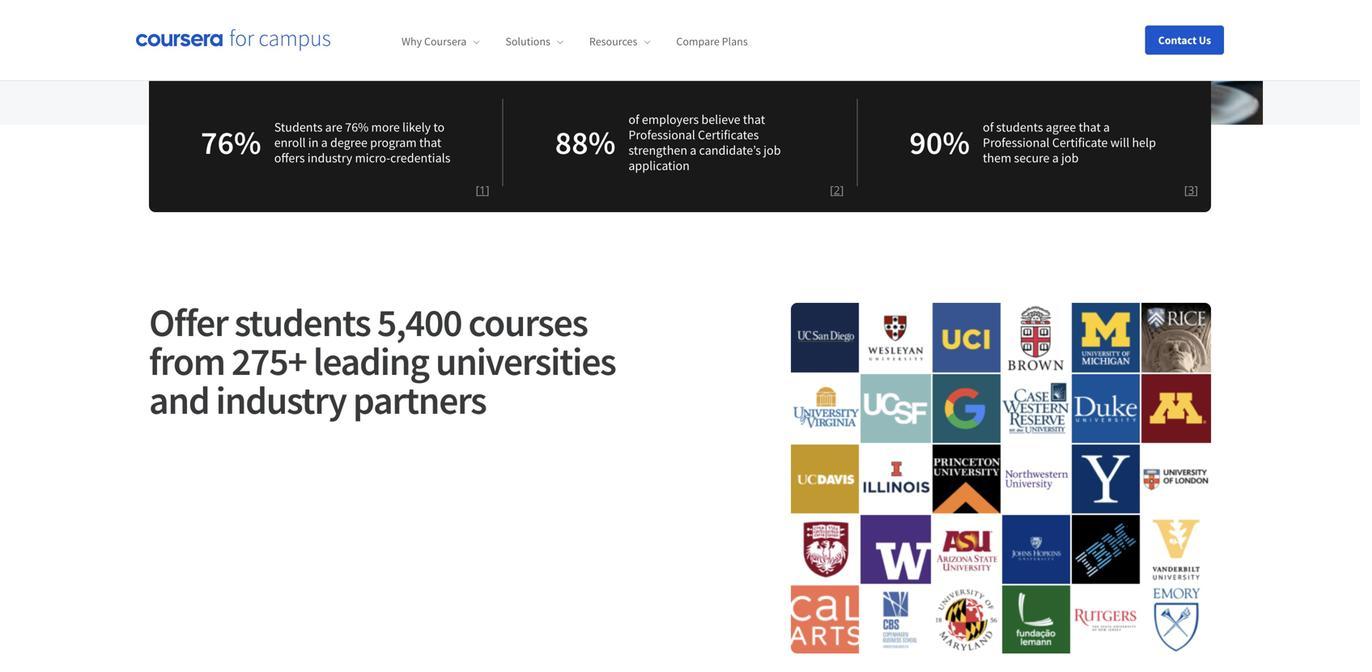 Task type: describe. For each thing, give the bounding box(es) containing it.
thirty logos from well known universities image
[[791, 303, 1212, 654]]

[ 3 ]
[[1185, 182, 1199, 198]]

plans
[[722, 34, 748, 49]]

help
[[1133, 134, 1157, 151]]

enroll
[[274, 134, 306, 151]]

] for 76%
[[486, 182, 490, 198]]

universities
[[436, 337, 616, 386]]

are
[[325, 119, 343, 135]]

a right secure
[[1053, 150, 1059, 166]]

us
[[1199, 33, 1212, 47]]

88%
[[555, 122, 616, 163]]

job inside of students agree that a professional certificate will help them secure a job
[[1062, 150, 1079, 166]]

students
[[274, 119, 323, 135]]

professional inside of students agree that a professional certificate will help them secure a job
[[983, 134, 1050, 151]]

certificates
[[698, 127, 759, 143]]

from
[[149, 337, 225, 386]]

that for 88%
[[743, 111, 766, 128]]

contact
[[1159, 33, 1197, 47]]

a inside of employers believe that professional certificates strengthen a candidate's job application
[[690, 142, 697, 158]]

offers
[[274, 150, 305, 166]]

why coursera link
[[402, 34, 480, 49]]

90%
[[910, 122, 970, 163]]

of for 90%
[[983, 119, 994, 135]]

compare plans link
[[677, 34, 748, 49]]

leading
[[313, 337, 429, 386]]

industry inside the students are 76% more likely to enroll in a degree program that offers industry micro-credentials
[[308, 150, 353, 166]]

a inside the students are 76% more likely to enroll in a degree program that offers industry micro-credentials
[[321, 134, 328, 151]]

275+
[[232, 337, 307, 386]]

and
[[149, 376, 209, 424]]

1
[[480, 182, 486, 198]]

2
[[834, 182, 841, 198]]

3
[[1189, 182, 1195, 198]]

will
[[1111, 134, 1130, 151]]

compare
[[677, 34, 720, 49]]

[ 1 ]
[[476, 182, 490, 198]]

[ for 76%
[[476, 182, 480, 198]]

believe
[[702, 111, 741, 128]]

] for 90%
[[1195, 182, 1199, 198]]

offer
[[149, 298, 228, 347]]

job inside of employers believe that professional certificates strengthen a candidate's job application
[[764, 142, 781, 158]]

compare plans
[[677, 34, 748, 49]]

that inside the students are 76% more likely to enroll in a degree program that offers industry micro-credentials
[[419, 134, 442, 151]]



Task type: vqa. For each thing, say whether or not it's contained in the screenshot.
The 1
yes



Task type: locate. For each thing, give the bounding box(es) containing it.
resources link
[[590, 34, 651, 49]]

industry inside offer students 5,400 courses from 275+ leading universities and industry partners
[[216, 376, 346, 424]]

them
[[983, 150, 1012, 166]]

why
[[402, 34, 422, 49]]

of
[[629, 111, 640, 128], [983, 119, 994, 135]]

industry
[[308, 150, 353, 166], [216, 376, 346, 424]]

why coursera
[[402, 34, 467, 49]]

contact us
[[1159, 33, 1212, 47]]

that right program
[[419, 134, 442, 151]]

1 horizontal spatial ]
[[841, 182, 844, 198]]

a right strengthen
[[690, 142, 697, 158]]

offer students 5,400 courses from 275+ leading universities and industry partners
[[149, 298, 616, 424]]

2 [ from the left
[[830, 182, 834, 198]]

1 vertical spatial industry
[[216, 376, 346, 424]]

[ for 90%
[[1185, 182, 1189, 198]]

candidate's
[[699, 142, 761, 158]]

students for professional
[[997, 119, 1044, 135]]

1 horizontal spatial students
[[997, 119, 1044, 135]]

76% right are
[[345, 119, 369, 135]]

1 horizontal spatial professional
[[983, 134, 1050, 151]]

courses
[[468, 298, 588, 347]]

that right believe
[[743, 111, 766, 128]]

1 ] from the left
[[486, 182, 490, 198]]

solutions link
[[506, 34, 564, 49]]

0 horizontal spatial job
[[764, 142, 781, 158]]

program
[[370, 134, 417, 151]]

0 horizontal spatial 76%
[[201, 122, 261, 163]]

0 vertical spatial students
[[997, 119, 1044, 135]]

to
[[434, 119, 445, 135]]

certificate
[[1053, 134, 1108, 151]]

resources
[[590, 34, 638, 49]]

coursera for campus image
[[136, 29, 330, 51]]

0 horizontal spatial that
[[419, 134, 442, 151]]

3 [ from the left
[[1185, 182, 1189, 198]]

job right candidate's
[[764, 142, 781, 158]]

contact us button
[[1146, 26, 1225, 55]]

of inside of employers believe that professional certificates strengthen a candidate's job application
[[629, 111, 640, 128]]

a right in
[[321, 134, 328, 151]]

2 horizontal spatial [
[[1185, 182, 1189, 198]]

more
[[371, 119, 400, 135]]

a left will
[[1104, 119, 1110, 135]]

employers
[[642, 111, 699, 128]]

0 vertical spatial industry
[[308, 150, 353, 166]]

job
[[764, 142, 781, 158], [1062, 150, 1079, 166]]

students for 275+
[[234, 298, 371, 347]]

1 horizontal spatial 76%
[[345, 119, 369, 135]]

partners
[[353, 376, 486, 424]]

students are 76% more likely to enroll in a degree program that offers industry micro-credentials
[[274, 119, 451, 166]]

of for 88%
[[629, 111, 640, 128]]

0 horizontal spatial students
[[234, 298, 371, 347]]

in
[[308, 134, 319, 151]]

credentials
[[390, 150, 451, 166]]

1 vertical spatial students
[[234, 298, 371, 347]]

5,400
[[377, 298, 462, 347]]

micro-
[[355, 150, 390, 166]]

]
[[486, 182, 490, 198], [841, 182, 844, 198], [1195, 182, 1199, 198]]

of inside of students agree that a professional certificate will help them secure a job
[[983, 119, 994, 135]]

professional inside of employers believe that professional certificates strengthen a candidate's job application
[[629, 127, 696, 143]]

that inside of employers believe that professional certificates strengthen a candidate's job application
[[743, 111, 766, 128]]

[ for 88%
[[830, 182, 834, 198]]

professional
[[629, 127, 696, 143], [983, 134, 1050, 151]]

secure
[[1014, 150, 1050, 166]]

1 horizontal spatial that
[[743, 111, 766, 128]]

76% left enroll
[[201, 122, 261, 163]]

students inside of students agree that a professional certificate will help them secure a job
[[997, 119, 1044, 135]]

1 horizontal spatial [
[[830, 182, 834, 198]]

1 horizontal spatial of
[[983, 119, 994, 135]]

0 horizontal spatial [
[[476, 182, 480, 198]]

0 horizontal spatial professional
[[629, 127, 696, 143]]

[ 2 ]
[[830, 182, 844, 198]]

76%
[[345, 119, 369, 135], [201, 122, 261, 163]]

that
[[743, 111, 766, 128], [1079, 119, 1101, 135], [419, 134, 442, 151]]

students inside offer students 5,400 courses from 275+ leading universities and industry partners
[[234, 298, 371, 347]]

solutions
[[506, 34, 551, 49]]

that inside of students agree that a professional certificate will help them secure a job
[[1079, 119, 1101, 135]]

1 [ from the left
[[476, 182, 480, 198]]

agree
[[1046, 119, 1077, 135]]

likely
[[403, 119, 431, 135]]

of employers believe that professional certificates strengthen a candidate's job application
[[629, 111, 781, 174]]

of students agree that a professional certificate will help them secure a job
[[983, 119, 1157, 166]]

0 horizontal spatial of
[[629, 111, 640, 128]]

professional up the application
[[629, 127, 696, 143]]

of left employers at the top
[[629, 111, 640, 128]]

strengthen
[[629, 142, 688, 158]]

degree
[[330, 134, 368, 151]]

of up "them"
[[983, 119, 994, 135]]

1 horizontal spatial job
[[1062, 150, 1079, 166]]

0 horizontal spatial ]
[[486, 182, 490, 198]]

a
[[1104, 119, 1110, 135], [321, 134, 328, 151], [690, 142, 697, 158], [1053, 150, 1059, 166]]

students
[[997, 119, 1044, 135], [234, 298, 371, 347]]

professional left certificate
[[983, 134, 1050, 151]]

application
[[629, 158, 690, 174]]

3 ] from the left
[[1195, 182, 1199, 198]]

2 horizontal spatial that
[[1079, 119, 1101, 135]]

that right agree
[[1079, 119, 1101, 135]]

76% inside the students are 76% more likely to enroll in a degree program that offers industry micro-credentials
[[345, 119, 369, 135]]

[
[[476, 182, 480, 198], [830, 182, 834, 198], [1185, 182, 1189, 198]]

2 horizontal spatial ]
[[1195, 182, 1199, 198]]

coursera
[[424, 34, 467, 49]]

that for 90%
[[1079, 119, 1101, 135]]

job down agree
[[1062, 150, 1079, 166]]

2 ] from the left
[[841, 182, 844, 198]]

] for 88%
[[841, 182, 844, 198]]



